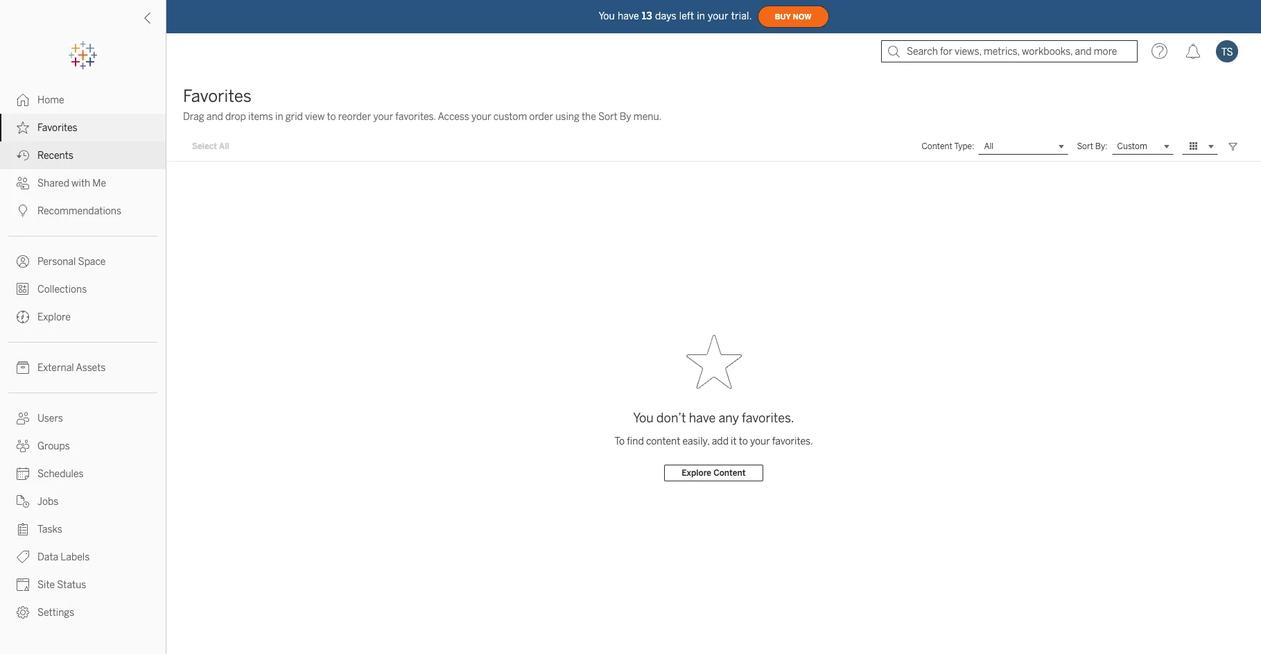 Task type: locate. For each thing, give the bounding box(es) containing it.
Search for views, metrics, workbooks, and more text field
[[882, 40, 1138, 62]]

all right select
[[219, 141, 229, 151]]

0 horizontal spatial all
[[219, 141, 229, 151]]

have up easily,
[[689, 411, 716, 426]]

access
[[438, 111, 469, 123]]

have
[[618, 10, 639, 22], [689, 411, 716, 426]]

personal space link
[[0, 248, 166, 275]]

1 horizontal spatial you
[[633, 411, 654, 426]]

recents link
[[0, 141, 166, 169]]

content
[[922, 141, 953, 151], [714, 468, 746, 478]]

external assets link
[[0, 354, 166, 381]]

schedules link
[[0, 460, 166, 488]]

1 vertical spatial favorites
[[37, 122, 77, 134]]

data labels
[[37, 551, 90, 563]]

1 horizontal spatial explore
[[682, 468, 712, 478]]

groups link
[[0, 432, 166, 460]]

0 horizontal spatial explore
[[37, 311, 71, 323]]

navigation panel element
[[0, 42, 166, 626]]

1 horizontal spatial sort
[[1077, 141, 1094, 151]]

0 vertical spatial favorites
[[183, 86, 252, 106]]

collections
[[37, 284, 87, 295]]

explore for explore content
[[682, 468, 712, 478]]

explore inside main navigation. press the up and down arrow keys to access links. element
[[37, 311, 71, 323]]

personal
[[37, 256, 76, 268]]

to
[[327, 111, 336, 123], [739, 436, 748, 447]]

to inside favorites drag and drop items in grid view to reorder your favorites. access your custom order using the sort by menu.
[[327, 111, 336, 123]]

settings
[[37, 607, 74, 619]]

your right reorder
[[373, 111, 393, 123]]

you
[[599, 10, 615, 22], [633, 411, 654, 426]]

with
[[72, 178, 90, 189]]

0 vertical spatial have
[[618, 10, 639, 22]]

0 vertical spatial you
[[599, 10, 615, 22]]

0 horizontal spatial in
[[275, 111, 283, 123]]

in
[[697, 10, 705, 22], [275, 111, 283, 123]]

0 vertical spatial content
[[922, 141, 953, 151]]

sort left by
[[599, 111, 618, 123]]

it
[[731, 436, 737, 447]]

main navigation. press the up and down arrow keys to access links. element
[[0, 86, 166, 626]]

personal space
[[37, 256, 106, 268]]

to right it
[[739, 436, 748, 447]]

1 horizontal spatial all
[[984, 141, 994, 151]]

1 vertical spatial in
[[275, 111, 283, 123]]

content left the type:
[[922, 141, 953, 151]]

in for favorites
[[275, 111, 283, 123]]

1 vertical spatial favorites.
[[742, 411, 795, 426]]

explore content
[[682, 468, 746, 478]]

select
[[192, 141, 217, 151]]

favorites up recents
[[37, 122, 77, 134]]

favorites for favorites drag and drop items in grid view to reorder your favorites. access your custom order using the sort by menu.
[[183, 86, 252, 106]]

explore link
[[0, 303, 166, 331]]

custom
[[494, 111, 527, 123]]

have left 13
[[618, 10, 639, 22]]

sort left by:
[[1077, 141, 1094, 151]]

in inside favorites drag and drop items in grid view to reorder your favorites. access your custom order using the sort by menu.
[[275, 111, 283, 123]]

space
[[78, 256, 106, 268]]

you for you don't have any favorites.
[[633, 411, 654, 426]]

explore inside button
[[682, 468, 712, 478]]

1 horizontal spatial favorites
[[183, 86, 252, 106]]

favorites. left access at left
[[396, 111, 436, 123]]

1 all from the left
[[219, 141, 229, 151]]

0 vertical spatial explore
[[37, 311, 71, 323]]

you don't have any favorites.
[[633, 411, 795, 426]]

0 horizontal spatial you
[[599, 10, 615, 22]]

favorites drag and drop items in grid view to reorder your favorites. access your custom order using the sort by menu.
[[183, 86, 662, 123]]

labels
[[61, 551, 90, 563]]

and
[[207, 111, 223, 123]]

external assets
[[37, 362, 106, 374]]

explore for explore
[[37, 311, 71, 323]]

favorites. right it
[[773, 436, 813, 447]]

you have 13 days left in your trial.
[[599, 10, 752, 22]]

favorites inside main navigation. press the up and down arrow keys to access links. element
[[37, 122, 77, 134]]

sort inside favorites drag and drop items in grid view to reorder your favorites. access your custom order using the sort by menu.
[[599, 111, 618, 123]]

grid
[[286, 111, 303, 123]]

easily,
[[683, 436, 710, 447]]

favorites inside favorites drag and drop items in grid view to reorder your favorites. access your custom order using the sort by menu.
[[183, 86, 252, 106]]

1 horizontal spatial in
[[697, 10, 705, 22]]

all right the type:
[[984, 141, 994, 151]]

0 vertical spatial favorites.
[[396, 111, 436, 123]]

data
[[37, 551, 58, 563]]

1 vertical spatial have
[[689, 411, 716, 426]]

home link
[[0, 86, 166, 114]]

favorites up 'and'
[[183, 86, 252, 106]]

in left grid
[[275, 111, 283, 123]]

0 vertical spatial sort
[[599, 111, 618, 123]]

to right view at the left of the page
[[327, 111, 336, 123]]

all
[[219, 141, 229, 151], [984, 141, 994, 151]]

sort
[[599, 111, 618, 123], [1077, 141, 1094, 151]]

by
[[620, 111, 632, 123]]

0 horizontal spatial to
[[327, 111, 336, 123]]

favorites. inside favorites drag and drop items in grid view to reorder your favorites. access your custom order using the sort by menu.
[[396, 111, 436, 123]]

0 horizontal spatial sort
[[599, 111, 618, 123]]

0 horizontal spatial favorites
[[37, 122, 77, 134]]

you up find
[[633, 411, 654, 426]]

1 vertical spatial content
[[714, 468, 746, 478]]

explore down easily,
[[682, 468, 712, 478]]

your
[[708, 10, 729, 22], [373, 111, 393, 123], [472, 111, 492, 123], [750, 436, 770, 447]]

1 horizontal spatial have
[[689, 411, 716, 426]]

explore
[[37, 311, 71, 323], [682, 468, 712, 478]]

add
[[712, 436, 729, 447]]

content down it
[[714, 468, 746, 478]]

site
[[37, 579, 55, 591]]

the
[[582, 111, 596, 123]]

1 vertical spatial explore
[[682, 468, 712, 478]]

1 horizontal spatial content
[[922, 141, 953, 151]]

home
[[37, 94, 64, 106]]

favorites. right any
[[742, 411, 795, 426]]

0 horizontal spatial content
[[714, 468, 746, 478]]

to
[[615, 436, 625, 447]]

content inside explore content button
[[714, 468, 746, 478]]

0 vertical spatial to
[[327, 111, 336, 123]]

sort by:
[[1077, 141, 1108, 151]]

you left 13
[[599, 10, 615, 22]]

reorder
[[338, 111, 371, 123]]

1 vertical spatial you
[[633, 411, 654, 426]]

favorites
[[183, 86, 252, 106], [37, 122, 77, 134]]

days
[[655, 10, 677, 22]]

1 vertical spatial to
[[739, 436, 748, 447]]

in right left
[[697, 10, 705, 22]]

now
[[793, 12, 812, 21]]

0 vertical spatial in
[[697, 10, 705, 22]]

2 all from the left
[[984, 141, 994, 151]]

don't
[[657, 411, 686, 426]]

favorites.
[[396, 111, 436, 123], [742, 411, 795, 426], [773, 436, 813, 447]]

explore down collections
[[37, 311, 71, 323]]

users
[[37, 413, 63, 424]]



Task type: describe. For each thing, give the bounding box(es) containing it.
buy now button
[[758, 6, 829, 28]]

trial.
[[731, 10, 752, 22]]

all inside select all button
[[219, 141, 229, 151]]

1 horizontal spatial to
[[739, 436, 748, 447]]

all button
[[979, 138, 1069, 155]]

type:
[[954, 141, 975, 151]]

shared
[[37, 178, 69, 189]]

any
[[719, 411, 739, 426]]

to find content easily, add it to your favorites.
[[615, 436, 813, 447]]

items
[[248, 111, 273, 123]]

13
[[642, 10, 653, 22]]

users link
[[0, 404, 166, 432]]

tasks link
[[0, 515, 166, 543]]

shared with me link
[[0, 169, 166, 197]]

settings link
[[0, 599, 166, 626]]

drop
[[225, 111, 246, 123]]

custom button
[[1112, 138, 1174, 155]]

custom
[[1118, 141, 1148, 151]]

2 vertical spatial favorites.
[[773, 436, 813, 447]]

select all
[[192, 141, 229, 151]]

drag
[[183, 111, 204, 123]]

your right access at left
[[472, 111, 492, 123]]

recommendations
[[37, 205, 121, 217]]

content
[[646, 436, 681, 447]]

using
[[556, 111, 580, 123]]

select all button
[[183, 138, 238, 155]]

order
[[529, 111, 553, 123]]

left
[[680, 10, 694, 22]]

recents
[[37, 150, 73, 162]]

me
[[92, 178, 106, 189]]

menu.
[[634, 111, 662, 123]]

explore content button
[[665, 465, 763, 481]]

data labels link
[[0, 543, 166, 571]]

assets
[[76, 362, 106, 374]]

find
[[627, 436, 644, 447]]

your right it
[[750, 436, 770, 447]]

schedules
[[37, 468, 84, 480]]

buy
[[775, 12, 791, 21]]

you for you have 13 days left in your trial.
[[599, 10, 615, 22]]

favorites for favorites
[[37, 122, 77, 134]]

view
[[305, 111, 325, 123]]

grid view image
[[1188, 140, 1201, 153]]

groups
[[37, 440, 70, 452]]

buy now
[[775, 12, 812, 21]]

by:
[[1096, 141, 1108, 151]]

jobs
[[37, 496, 58, 508]]

0 horizontal spatial have
[[618, 10, 639, 22]]

external
[[37, 362, 74, 374]]

content type:
[[922, 141, 975, 151]]

collections link
[[0, 275, 166, 303]]

site status
[[37, 579, 86, 591]]

favorites link
[[0, 114, 166, 141]]

recommendations link
[[0, 197, 166, 225]]

jobs link
[[0, 488, 166, 515]]

1 vertical spatial sort
[[1077, 141, 1094, 151]]

site status link
[[0, 571, 166, 599]]

your left trial.
[[708, 10, 729, 22]]

shared with me
[[37, 178, 106, 189]]

in for you
[[697, 10, 705, 22]]

tasks
[[37, 524, 62, 535]]

status
[[57, 579, 86, 591]]

all inside all popup button
[[984, 141, 994, 151]]



Task type: vqa. For each thing, say whether or not it's contained in the screenshot.
Jobs Link
yes



